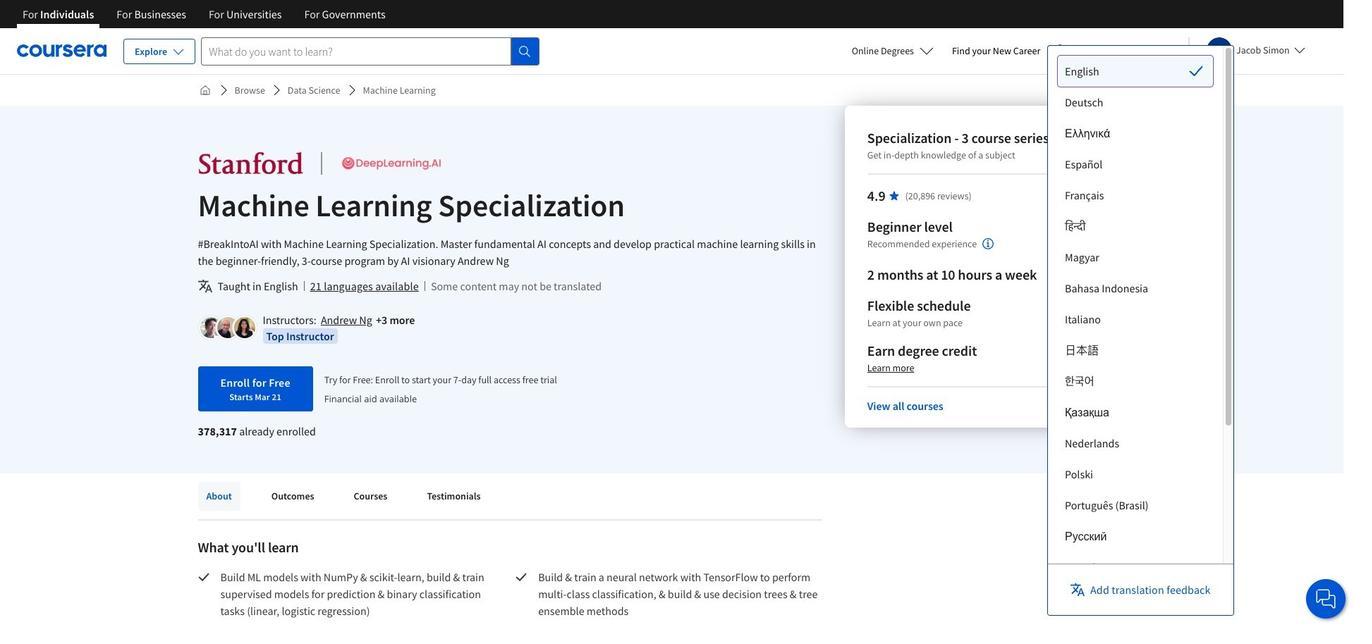 Task type: vqa. For each thing, say whether or not it's contained in the screenshot.
Andrew Ng Icon
yes



Task type: describe. For each thing, give the bounding box(es) containing it.
stanford university image
[[198, 151, 304, 176]]

deeplearning.ai image
[[339, 151, 444, 176]]

information about difficulty level pre-requisites. image
[[983, 238, 994, 250]]



Task type: locate. For each thing, give the bounding box(es) containing it.
geoff ladwig image
[[217, 317, 238, 339]]

None search field
[[201, 37, 540, 65]]

banner navigation
[[11, 0, 397, 39]]

radio item
[[1060, 57, 1212, 85]]

aarti bagul image
[[234, 317, 255, 339]]

coursera image
[[17, 40, 107, 62]]

andrew ng image
[[200, 317, 221, 339]]

learn more about degree credit element
[[868, 361, 915, 375]]

menu
[[1060, 57, 1212, 628]]

home image
[[199, 85, 211, 96]]



